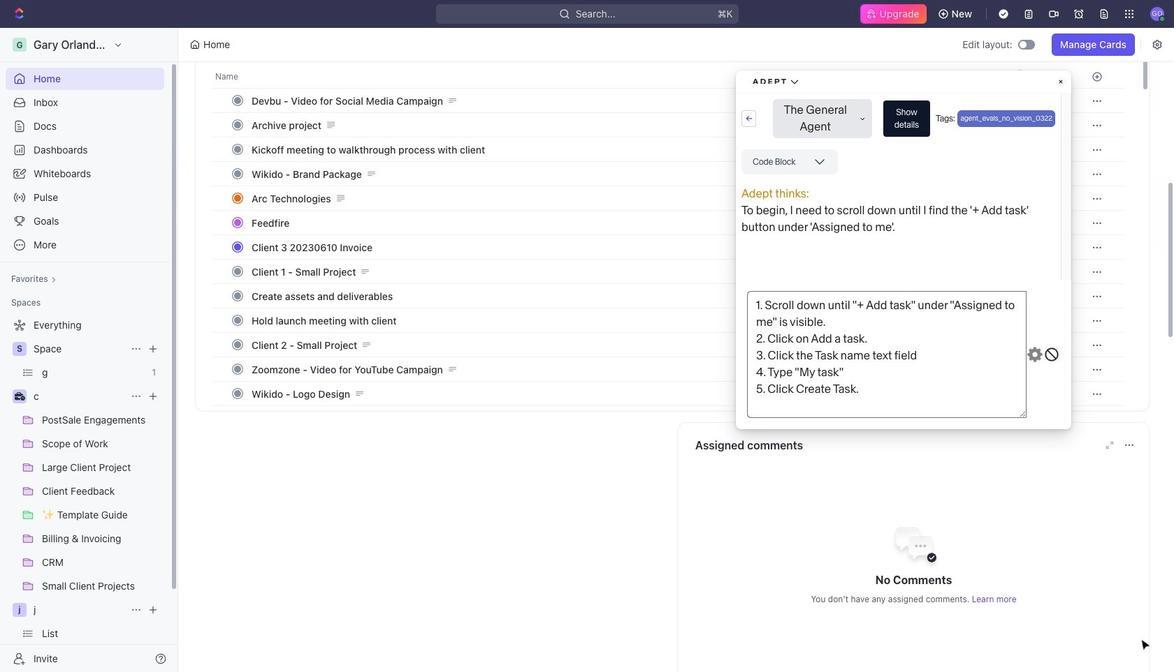 Task type: vqa. For each thing, say whether or not it's contained in the screenshot.
user group icon
no



Task type: describe. For each thing, give the bounding box(es) containing it.
j, , element
[[13, 604, 27, 618]]

business time image
[[14, 393, 25, 401]]



Task type: locate. For each thing, give the bounding box(es) containing it.
sidebar navigation
[[0, 28, 181, 673]]

gary orlando's workspace, , element
[[13, 38, 27, 52]]

tree
[[6, 314, 164, 673]]

tree inside sidebar navigation
[[6, 314, 164, 673]]

space, , element
[[13, 342, 27, 356]]



